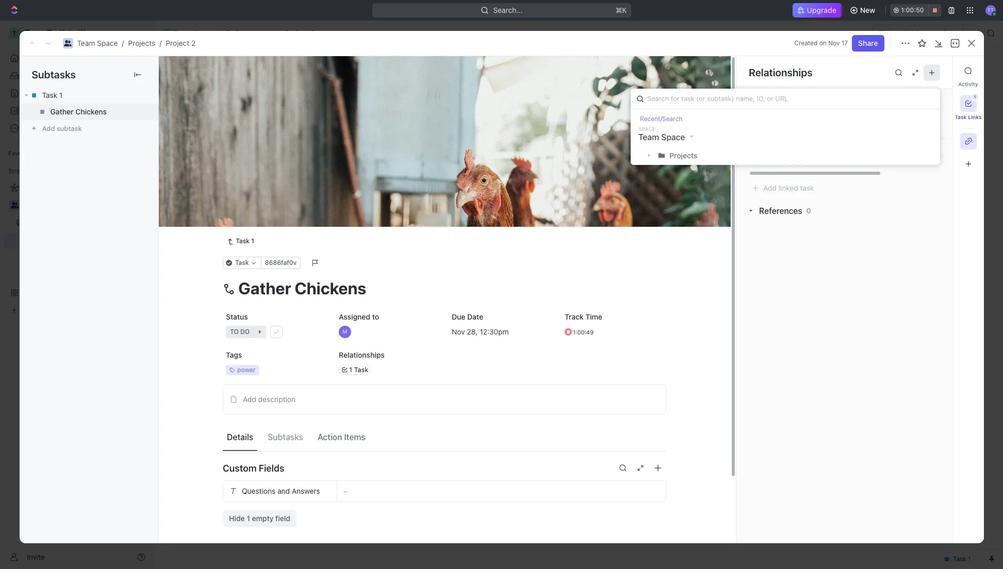 Task type: vqa. For each thing, say whether or not it's contained in the screenshot.
the Getting Started Guide
no



Task type: locate. For each thing, give the bounding box(es) containing it.
1 vertical spatial add task
[[277, 145, 304, 153]]

1 vertical spatial hide
[[229, 514, 245, 523]]

time
[[586, 313, 602, 321]]

subtasks inside button
[[268, 433, 303, 442]]

0 horizontal spatial hide
[[229, 514, 245, 523]]

references
[[759, 206, 802, 216]]

2 horizontal spatial add task
[[929, 66, 960, 75]]

relationships up 1 task
[[339, 351, 385, 360]]

questions
[[242, 487, 276, 496]]

1 vertical spatial task 1 link
[[223, 235, 258, 248]]

/
[[219, 28, 221, 37], [267, 28, 270, 37], [122, 39, 124, 47], [160, 39, 162, 47]]

team up 'home' link
[[77, 39, 95, 47]]

1 horizontal spatial add task
[[277, 145, 304, 153]]

1 horizontal spatial relationships
[[749, 66, 812, 78]]

1
[[59, 91, 62, 100], [974, 94, 976, 100], [788, 103, 792, 112], [225, 179, 229, 188], [241, 179, 244, 187], [242, 198, 245, 205], [251, 237, 254, 245], [349, 366, 352, 374], [247, 514, 250, 523]]

projects
[[236, 28, 263, 37], [128, 39, 155, 47], [669, 151, 698, 160]]

2 vertical spatial team
[[639, 133, 659, 142]]

linked
[[759, 103, 784, 112]]

table link
[[311, 93, 331, 107]]

2
[[311, 28, 315, 37], [191, 39, 196, 47], [228, 61, 237, 78], [245, 145, 249, 153], [225, 197, 230, 206]]

add task button up 'activity'
[[922, 62, 966, 79]]

home link
[[4, 50, 150, 67]]

0 vertical spatial subtasks
[[32, 69, 76, 80]]

share button down new
[[873, 25, 905, 41]]

hide inside custom fields "element"
[[229, 514, 245, 523]]

gather chickens
[[50, 107, 107, 116]]

action
[[318, 433, 342, 442]]

0 horizontal spatial projects
[[128, 39, 155, 47]]

task 1 link up chickens at the left top of page
[[19, 87, 158, 104]]

1 horizontal spatial subtasks
[[268, 433, 303, 442]]

1 horizontal spatial task 1
[[208, 179, 229, 188]]

calendar link
[[261, 93, 294, 107]]

0 vertical spatial 1 button
[[960, 94, 978, 112]]

1 horizontal spatial team space link
[[160, 27, 217, 39]]

1 horizontal spatial team
[[173, 28, 191, 37]]

1 vertical spatial subtasks
[[268, 433, 303, 442]]

hide for hide
[[535, 121, 549, 128]]

user group image
[[164, 30, 170, 36], [64, 40, 72, 46], [11, 202, 18, 208]]

0 horizontal spatial user group image
[[11, 202, 18, 208]]

recent/search
[[640, 115, 683, 123]]

Search for task (or subtask) name, ID, or URL text field
[[631, 89, 940, 109]]

2 vertical spatial user group image
[[11, 202, 18, 208]]

projects link
[[223, 27, 265, 39], [128, 39, 155, 47]]

0 horizontal spatial team
[[77, 39, 95, 47]]

1:00:50 button
[[890, 4, 941, 17]]

1 horizontal spatial project 2 link
[[272, 27, 318, 39]]

1 button right task 2
[[232, 197, 246, 207]]

team
[[173, 28, 191, 37], [77, 39, 95, 47], [639, 133, 659, 142]]

1 vertical spatial projects
[[128, 39, 155, 47]]

due
[[452, 313, 465, 321]]

2 vertical spatial add task button
[[203, 214, 242, 226]]

1 horizontal spatial project 2
[[285, 28, 315, 37]]

2 vertical spatial project
[[179, 61, 225, 78]]

task sidebar content section
[[736, 56, 1003, 544]]

user group image up 'home' link
[[64, 40, 72, 46]]

1 vertical spatial add task button
[[265, 143, 308, 156]]

0 vertical spatial projects
[[236, 28, 263, 37]]

1 horizontal spatial hide
[[535, 121, 549, 128]]

user group image inside team space link
[[164, 30, 170, 36]]

0 horizontal spatial add task button
[[203, 214, 242, 226]]

add task button down calendar link at left
[[265, 143, 308, 156]]

add left description
[[243, 395, 256, 404]]

task 1 link
[[19, 87, 158, 104], [223, 235, 258, 248]]

1 vertical spatial project 2
[[179, 61, 240, 78]]

add task button
[[922, 62, 966, 79], [265, 143, 308, 156], [203, 214, 242, 226]]

user group image inside tree
[[11, 202, 18, 208]]

tree
[[4, 179, 150, 319]]

team space link
[[160, 27, 217, 39], [77, 39, 118, 47]]

docs link
[[4, 85, 150, 102]]

team inside team space link
[[173, 28, 191, 37]]

0 vertical spatial task 1 link
[[19, 87, 158, 104]]

subtasks down home on the left
[[32, 69, 76, 80]]

2 vertical spatial projects
[[669, 151, 698, 160]]

2 horizontal spatial projects
[[669, 151, 698, 160]]

1 task
[[349, 366, 368, 374]]

projects inside "link"
[[236, 28, 263, 37]]

tree inside sidebar navigation
[[4, 179, 150, 319]]

share button
[[873, 25, 905, 41], [852, 35, 884, 52]]

team space
[[173, 28, 214, 37]]

0 horizontal spatial projects link
[[128, 39, 155, 47]]

1 button inside task sidebar navigation tab list
[[960, 94, 978, 112]]

0 vertical spatial relationships
[[749, 66, 812, 78]]

space for team space
[[193, 28, 214, 37]]

subtasks
[[32, 69, 76, 80], [268, 433, 303, 442]]

1 vertical spatial 1 button
[[231, 178, 245, 189]]

custom fields button
[[223, 456, 666, 481]]

share
[[879, 28, 899, 37], [858, 39, 878, 47]]

custom fields element
[[223, 481, 666, 527]]

add task up 'activity'
[[929, 66, 960, 75]]

space
[[193, 28, 214, 37], [97, 39, 118, 47], [639, 126, 656, 132], [661, 133, 685, 142]]

in
[[191, 145, 198, 153]]

0 horizontal spatial task 1 link
[[19, 87, 158, 104]]

relationships up search for task (or subtask) name, id, or url text box
[[749, 66, 812, 78]]

1 vertical spatial project
[[166, 39, 189, 47]]

share down new "button"
[[879, 28, 899, 37]]

2 vertical spatial task 1
[[236, 237, 254, 245]]

linked 1
[[759, 103, 792, 112]]

0 horizontal spatial project 2 link
[[166, 39, 196, 47]]

add inside button
[[243, 395, 256, 404]]

project 2
[[285, 28, 315, 37], [179, 61, 240, 78]]

add task down task 2
[[208, 215, 238, 224]]

team up team space / projects / project 2
[[173, 28, 191, 37]]

user group image left team space
[[164, 30, 170, 36]]

1 vertical spatial team
[[77, 39, 95, 47]]

Edit task name text field
[[223, 279, 666, 298]]

space for recent/search space team space
[[639, 126, 656, 132]]

task 1 link down task 2
[[223, 235, 258, 248]]

action items
[[318, 433, 366, 442]]

2 horizontal spatial user group image
[[164, 30, 170, 36]]

task inside tab list
[[955, 114, 967, 120]]

on
[[819, 39, 827, 47]]

1 button up task links
[[960, 94, 978, 112]]

automations
[[915, 28, 958, 37]]

favorites button
[[4, 148, 40, 160]]

details
[[227, 433, 253, 442]]

add task button down task 2
[[203, 214, 242, 226]]

list link
[[230, 93, 244, 107]]

0 horizontal spatial task 1
[[42, 91, 62, 100]]

0 vertical spatial add task button
[[922, 62, 966, 79]]

0 vertical spatial share
[[879, 28, 899, 37]]

task
[[944, 66, 960, 75], [42, 91, 57, 100], [955, 114, 967, 120], [291, 145, 304, 153], [208, 179, 224, 188], [208, 197, 224, 206], [223, 215, 238, 224], [236, 237, 250, 245], [354, 366, 368, 374]]

items
[[344, 433, 366, 442]]

customize button
[[902, 93, 955, 107]]

1 button
[[960, 94, 978, 112], [231, 178, 245, 189], [232, 197, 246, 207]]

2 vertical spatial 1 button
[[232, 197, 246, 207]]

1 horizontal spatial projects
[[236, 28, 263, 37]]

add task
[[929, 66, 960, 75], [277, 145, 304, 153], [208, 215, 238, 224]]

hide
[[535, 121, 549, 128], [229, 514, 245, 523]]

2 horizontal spatial team
[[639, 133, 659, 142]]

8686faf0v button
[[261, 257, 301, 269]]

1 horizontal spatial share
[[879, 28, 899, 37]]

0 horizontal spatial share
[[858, 39, 878, 47]]

1 button down progress
[[231, 178, 245, 189]]

subtasks up fields
[[268, 433, 303, 442]]

automations button
[[910, 25, 963, 41]]

0 vertical spatial hide
[[535, 121, 549, 128]]

2 vertical spatial add task
[[208, 215, 238, 224]]

task 1
[[42, 91, 62, 100], [208, 179, 229, 188], [236, 237, 254, 245]]

field
[[275, 514, 290, 523]]

0 horizontal spatial add task
[[208, 215, 238, 224]]

1 horizontal spatial add task button
[[265, 143, 308, 156]]

add task down calendar on the left of page
[[277, 145, 304, 153]]

0 vertical spatial user group image
[[164, 30, 170, 36]]

0 vertical spatial team
[[173, 28, 191, 37]]

user group image down spaces
[[11, 202, 18, 208]]

hide inside button
[[535, 121, 549, 128]]

project
[[285, 28, 309, 37], [166, 39, 189, 47], [179, 61, 225, 78]]

hide 1 empty field
[[229, 514, 290, 523]]

team down recent/search
[[639, 133, 659, 142]]

1 inside custom fields "element"
[[247, 514, 250, 523]]

1 horizontal spatial user group image
[[64, 40, 72, 46]]

0 vertical spatial add task
[[929, 66, 960, 75]]

team space / projects / project 2
[[77, 39, 196, 47]]

0 horizontal spatial relationships
[[339, 351, 385, 360]]

fields
[[259, 463, 284, 474]]

board link
[[190, 93, 213, 107]]

sidebar navigation
[[0, 21, 154, 569]]

assignees
[[430, 121, 460, 128]]

share right the 17
[[858, 39, 878, 47]]

1 vertical spatial relationships
[[339, 351, 385, 360]]



Task type: describe. For each thing, give the bounding box(es) containing it.
0 horizontal spatial team space link
[[77, 39, 118, 47]]

0 vertical spatial task 1
[[42, 91, 62, 100]]

empty
[[252, 514, 274, 523]]

progress
[[199, 145, 233, 153]]

links
[[968, 114, 982, 120]]

0 horizontal spatial project 2
[[179, 61, 240, 78]]

inbox
[[25, 71, 43, 80]]

tags
[[226, 351, 242, 360]]

track
[[565, 313, 584, 321]]

subtasks button
[[264, 428, 307, 447]]

task sidebar navigation tab list
[[955, 62, 982, 172]]

board
[[192, 95, 213, 104]]

nov
[[828, 39, 840, 47]]

new
[[860, 6, 875, 14]]

⌘k
[[616, 6, 627, 14]]

0
[[806, 206, 811, 215]]

favorites
[[8, 150, 35, 157]]

recent/search space team space
[[639, 115, 685, 142]]

2 horizontal spatial add task button
[[922, 62, 966, 79]]

search...
[[493, 6, 522, 14]]

new button
[[846, 2, 882, 19]]

and
[[277, 487, 290, 496]]

add down task 2
[[208, 215, 221, 224]]

upgrade
[[807, 6, 836, 14]]

table
[[313, 95, 331, 104]]

assigned
[[339, 313, 370, 321]]

space for team space / projects / project 2
[[97, 39, 118, 47]]

action items button
[[313, 428, 370, 447]]

list
[[232, 95, 244, 104]]

1:00:50
[[901, 6, 924, 14]]

created on nov 17
[[794, 39, 848, 47]]

task 2
[[208, 197, 230, 206]]

1 vertical spatial task 1
[[208, 179, 229, 188]]

spaces
[[8, 167, 30, 175]]

0 vertical spatial project
[[285, 28, 309, 37]]

1 button for 1
[[231, 178, 245, 189]]

questions and answers
[[242, 487, 320, 496]]

date
[[467, 313, 483, 321]]

dashboards
[[25, 106, 65, 115]]

add up customize
[[929, 66, 942, 75]]

calendar
[[263, 95, 294, 104]]

answers
[[292, 487, 320, 496]]

custom fields
[[223, 463, 284, 474]]

created
[[794, 39, 818, 47]]

task links
[[955, 114, 982, 120]]

upgrade link
[[793, 3, 842, 18]]

assignees button
[[417, 119, 465, 131]]

due date
[[452, 313, 483, 321]]

custom
[[223, 463, 257, 474]]

chickens
[[75, 107, 107, 116]]

in progress
[[191, 145, 233, 153]]

customize
[[915, 95, 952, 104]]

invite
[[27, 553, 45, 561]]

activity
[[958, 81, 978, 87]]

1 horizontal spatial task 1 link
[[223, 235, 258, 248]]

to
[[372, 313, 379, 321]]

add description
[[243, 395, 296, 404]]

description
[[258, 395, 296, 404]]

assigned to
[[339, 313, 379, 321]]

share button right the 17
[[852, 35, 884, 52]]

Search tasks... text field
[[875, 117, 978, 133]]

gantt
[[350, 95, 369, 104]]

8686faf0v
[[265, 259, 297, 267]]

1 vertical spatial user group image
[[64, 40, 72, 46]]

details button
[[223, 428, 257, 447]]

gantt link
[[348, 93, 369, 107]]

references 0
[[759, 206, 811, 216]]

1 inside task sidebar navigation tab list
[[974, 94, 976, 100]]

team for team space / projects / project 2
[[77, 39, 95, 47]]

17
[[842, 39, 848, 47]]

gather chickens link
[[19, 104, 158, 120]]

add description button
[[226, 392, 663, 408]]

docs
[[25, 89, 42, 97]]

track time
[[565, 313, 602, 321]]

status
[[226, 313, 248, 321]]

1 horizontal spatial projects link
[[223, 27, 265, 39]]

gather
[[50, 107, 74, 116]]

add down calendar link at left
[[277, 145, 289, 153]]

0 vertical spatial project 2
[[285, 28, 315, 37]]

user group image for right team space link
[[164, 30, 170, 36]]

inbox link
[[4, 68, 150, 84]]

user group image for tree within the sidebar navigation
[[11, 202, 18, 208]]

add task for the bottommost 'add task' button
[[208, 215, 238, 224]]

dashboards link
[[4, 103, 150, 119]]

1 inside linked 1
[[788, 103, 792, 112]]

team for team space
[[173, 28, 191, 37]]

add task for the rightmost 'add task' button
[[929, 66, 960, 75]]

1 button for 2
[[232, 197, 246, 207]]

relationships inside task sidebar content section
[[749, 66, 812, 78]]

2 horizontal spatial task 1
[[236, 237, 254, 245]]

1 vertical spatial share
[[858, 39, 878, 47]]

home
[[25, 54, 44, 62]]

0 horizontal spatial subtasks
[[32, 69, 76, 80]]

hide button
[[531, 119, 553, 131]]

hide for hide 1 empty field
[[229, 514, 245, 523]]

team inside recent/search space team space
[[639, 133, 659, 142]]



